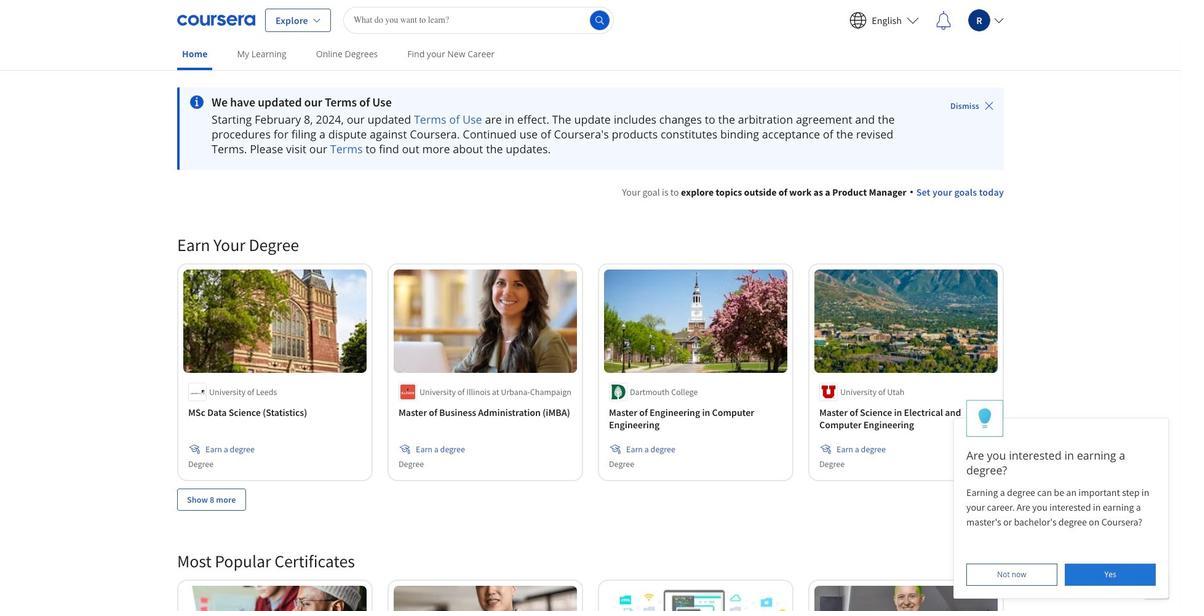 Task type: describe. For each thing, give the bounding box(es) containing it.
information: we have updated our terms of use element
[[212, 95, 917, 110]]

lightbulb tip image
[[979, 408, 992, 429]]

earn your degree collection element
[[170, 214, 1012, 530]]

What do you want to learn? text field
[[343, 6, 614, 34]]



Task type: locate. For each thing, give the bounding box(es) containing it.
help center image
[[1150, 579, 1165, 594]]

main content
[[0, 72, 1182, 611]]

coursera image
[[177, 10, 255, 30]]

None search field
[[343, 6, 614, 34]]

most popular certificates collection element
[[170, 530, 1012, 611]]

alice element
[[954, 400, 1170, 599]]



Task type: vqa. For each thing, say whether or not it's contained in the screenshot.
Guided related to Wie
no



